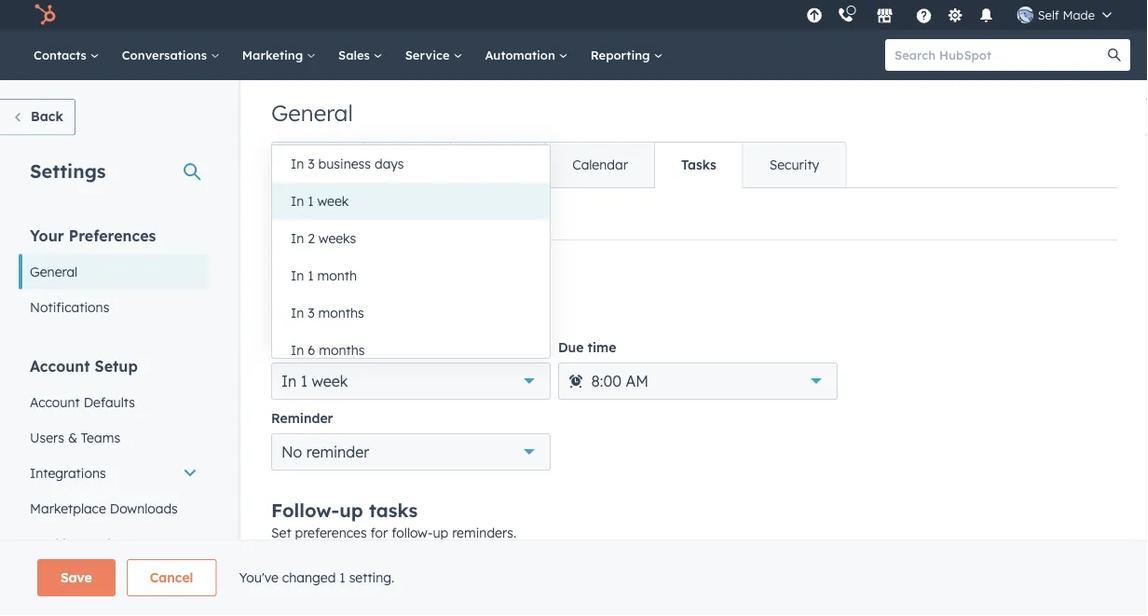 Task type: vqa. For each thing, say whether or not it's contained in the screenshot.
Pipeline)"
no



Task type: describe. For each thing, give the bounding box(es) containing it.
week inside button
[[318, 193, 349, 209]]

cancel button
[[127, 559, 217, 597]]

time inside get prompted to create a follow up task every time you complete a task from a list view
[[602, 562, 631, 579]]

conversations link
[[111, 30, 231, 80]]

upgrade link
[[804, 5, 827, 25]]

upgrade image
[[807, 8, 824, 25]]

settings image
[[948, 8, 964, 25]]

2 horizontal spatial task
[[738, 562, 766, 579]]

these preferences only apply to you.
[[271, 205, 495, 221]]

self
[[1039, 7, 1060, 22]]

reminder
[[271, 410, 333, 427]]

1 inside popup button
[[301, 372, 308, 391]]

users & teams link
[[19, 420, 209, 456]]

creation.
[[422, 295, 475, 311]]

conversations
[[122, 47, 211, 62]]

save button
[[37, 559, 115, 597]]

3 for months
[[308, 305, 315, 321]]

account for account setup
[[30, 357, 90, 375]]

in 3 months
[[291, 305, 364, 321]]

preferences inside follow-up tasks set preferences for follow-up reminders.
[[295, 525, 367, 541]]

your preferences element
[[19, 225, 209, 325]]

account setup element
[[19, 356, 209, 615]]

teams
[[81, 429, 120, 446]]

get prompted to create a follow up task every time you complete a task from a list view
[[301, 562, 812, 601]]

no reminder
[[282, 443, 369, 462]]

in inside popup button
[[282, 372, 297, 391]]

in 3 business days button
[[272, 145, 550, 183]]

month
[[318, 268, 357, 284]]

in 2 weeks button
[[272, 220, 550, 257]]

account setup
[[30, 357, 138, 375]]

changed
[[282, 570, 336, 586]]

profile link
[[272, 143, 363, 187]]

you've
[[239, 570, 279, 586]]

am
[[626, 372, 649, 391]]

marketplace downloads
[[30, 500, 178, 517]]

calendar
[[573, 157, 628, 173]]

in 1 week button
[[272, 183, 550, 220]]

notifications image
[[979, 8, 996, 25]]

contacts
[[34, 47, 90, 62]]

tracking
[[30, 536, 82, 552]]

in 1 month button
[[272, 257, 550, 295]]

only
[[386, 205, 412, 221]]

set inside the defaults set preferences for task creation.
[[271, 295, 291, 311]]

due date
[[271, 339, 330, 356]]

automation
[[485, 47, 559, 62]]

marketplaces button
[[866, 0, 905, 30]]

due for due date
[[271, 339, 297, 356]]

calling icon image
[[838, 7, 855, 24]]

view
[[324, 585, 353, 601]]

due time
[[559, 339, 617, 356]]

reminder
[[307, 443, 369, 462]]

in 1 week button
[[271, 363, 551, 400]]

settings
[[30, 159, 106, 182]]

email link
[[363, 143, 451, 187]]

service link
[[394, 30, 474, 80]]

0 vertical spatial to
[[453, 205, 466, 221]]

cancel
[[150, 570, 193, 586]]

reporting
[[591, 47, 654, 62]]

general inside your preferences element
[[30, 263, 78, 280]]

in 3 months button
[[272, 295, 550, 332]]

defaults inside 'account defaults' link
[[84, 394, 135, 410]]

months for in 6 months
[[319, 342, 365, 359]]

setting.
[[349, 570, 395, 586]]

no
[[282, 443, 302, 462]]

in for in 2 weeks button
[[291, 230, 304, 247]]

notifications
[[30, 299, 109, 315]]

list
[[301, 585, 320, 601]]

in for in 3 months button
[[291, 305, 304, 321]]

sales
[[339, 47, 374, 62]]

marketplace downloads link
[[19, 491, 209, 526]]

1 right the these
[[308, 193, 314, 209]]

navigation containing profile
[[271, 142, 847, 188]]

8:00 am button
[[559, 363, 838, 400]]

days
[[375, 156, 404, 172]]

setup
[[95, 357, 138, 375]]

calling icon button
[[831, 3, 862, 27]]

0 vertical spatial up
[[340, 499, 364, 522]]

service
[[405, 47, 454, 62]]

1 vertical spatial up
[[433, 525, 449, 541]]

in 1 week inside popup button
[[282, 372, 348, 391]]

0 vertical spatial preferences
[[311, 205, 383, 221]]

8:00 am
[[592, 372, 649, 391]]

weeks
[[319, 230, 356, 247]]

you
[[635, 562, 659, 579]]

tasks
[[682, 157, 717, 173]]

privacy & consent link
[[19, 562, 209, 597]]

your
[[30, 226, 64, 245]]

contacts link
[[22, 30, 111, 80]]

follow-
[[392, 525, 433, 541]]

up inside get prompted to create a follow up task every time you complete a task from a list view
[[511, 562, 528, 579]]

hubspot image
[[34, 4, 56, 26]]

0 vertical spatial general
[[271, 99, 353, 127]]

follow
[[469, 562, 507, 579]]

week inside popup button
[[312, 372, 348, 391]]

notifications link
[[19, 290, 209, 325]]

account defaults link
[[19, 385, 209, 420]]

3 for business
[[308, 156, 315, 172]]



Task type: locate. For each thing, give the bounding box(es) containing it.
0 horizontal spatial general
[[30, 263, 78, 280]]

1 vertical spatial preferences
[[295, 295, 367, 311]]

users & teams
[[30, 429, 120, 446]]

preferences up the weeks
[[311, 205, 383, 221]]

account
[[30, 357, 90, 375], [30, 394, 80, 410]]

0 vertical spatial 3
[[308, 156, 315, 172]]

apply
[[415, 205, 449, 221]]

preferences inside the defaults set preferences for task creation.
[[295, 295, 367, 311]]

1 vertical spatial defaults
[[84, 394, 135, 410]]

in down profile link
[[291, 193, 304, 209]]

defaults set preferences for task creation.
[[271, 269, 475, 311]]

account up users
[[30, 394, 80, 410]]

0 horizontal spatial task
[[392, 295, 418, 311]]

profile
[[298, 157, 337, 173]]

in up due date
[[291, 305, 304, 321]]

list box containing in 3 business days
[[272, 145, 550, 369]]

week up the weeks
[[318, 193, 349, 209]]

0 vertical spatial set
[[271, 295, 291, 311]]

privacy & consent
[[30, 571, 142, 587]]

1 vertical spatial &
[[79, 571, 88, 587]]

3 a from the left
[[804, 562, 812, 579]]

1 for from the top
[[371, 295, 388, 311]]

1 vertical spatial time
[[602, 562, 631, 579]]

defaults up in 3 months
[[271, 269, 349, 292]]

2 due from the left
[[559, 339, 584, 356]]

0 horizontal spatial a
[[457, 562, 465, 579]]

list box
[[272, 145, 550, 369]]

to right setting.
[[395, 562, 408, 579]]

code
[[86, 536, 118, 552]]

0 horizontal spatial due
[[271, 339, 297, 356]]

tracking code
[[30, 536, 118, 552]]

&
[[68, 429, 77, 446], [79, 571, 88, 587]]

2 3 from the top
[[308, 305, 315, 321]]

general down your on the left of the page
[[30, 263, 78, 280]]

in 1 week
[[291, 193, 349, 209], [282, 372, 348, 391]]

search image
[[1109, 48, 1122, 62]]

navigation
[[271, 142, 847, 188]]

general link
[[19, 254, 209, 290]]

set inside follow-up tasks set preferences for follow-up reminders.
[[271, 525, 291, 541]]

1 horizontal spatial defaults
[[271, 269, 349, 292]]

set down follow-
[[271, 525, 291, 541]]

1 vertical spatial week
[[312, 372, 348, 391]]

1 horizontal spatial a
[[726, 562, 734, 579]]

1 horizontal spatial task
[[532, 562, 559, 579]]

for right in 3 months
[[371, 295, 388, 311]]

1 horizontal spatial &
[[79, 571, 88, 587]]

reminders.
[[452, 525, 517, 541]]

& for users
[[68, 429, 77, 446]]

to inside get prompted to create a follow up task every time you complete a task from a list view
[[395, 562, 408, 579]]

& for privacy
[[79, 571, 88, 587]]

self made
[[1039, 7, 1096, 22]]

1 vertical spatial months
[[319, 342, 365, 359]]

in left 2
[[291, 230, 304, 247]]

integrations
[[30, 465, 106, 481]]

1 vertical spatial set
[[271, 525, 291, 541]]

preferences down follow-
[[295, 525, 367, 541]]

1 3 from the top
[[308, 156, 315, 172]]

self made menu
[[802, 0, 1125, 30]]

in 1 week down 6
[[282, 372, 348, 391]]

3 left business
[[308, 156, 315, 172]]

tasks link
[[654, 143, 743, 187]]

1 set from the top
[[271, 295, 291, 311]]

marketplaces image
[[877, 8, 894, 25]]

in 2 weeks
[[291, 230, 356, 247]]

1 due from the left
[[271, 339, 297, 356]]

in 1 week down profile link
[[291, 193, 349, 209]]

account for account defaults
[[30, 394, 80, 410]]

preferences
[[69, 226, 156, 245]]

in 1 week inside button
[[291, 193, 349, 209]]

0 vertical spatial for
[[371, 295, 388, 311]]

set
[[271, 295, 291, 311], [271, 525, 291, 541]]

preferences
[[311, 205, 383, 221], [295, 295, 367, 311], [295, 525, 367, 541]]

privacy
[[30, 571, 75, 587]]

up
[[340, 499, 364, 522], [433, 525, 449, 541], [511, 562, 528, 579]]

in for in 1 week button
[[291, 193, 304, 209]]

get
[[301, 562, 324, 579]]

0 horizontal spatial defaults
[[84, 394, 135, 410]]

sales link
[[327, 30, 394, 80]]

account defaults
[[30, 394, 135, 410]]

time up 8:00
[[588, 339, 617, 356]]

2 horizontal spatial a
[[804, 562, 812, 579]]

2 account from the top
[[30, 394, 80, 410]]

business
[[318, 156, 371, 172]]

self made button
[[1007, 0, 1124, 30]]

tasks
[[369, 499, 418, 522]]

8:00
[[592, 372, 622, 391]]

reporting link
[[580, 30, 675, 80]]

3 up date
[[308, 305, 315, 321]]

marketplace
[[30, 500, 106, 517]]

1 vertical spatial in 1 week
[[282, 372, 348, 391]]

1 a from the left
[[457, 562, 465, 579]]

marketing link
[[231, 30, 327, 80]]

in left business
[[291, 156, 304, 172]]

2 vertical spatial preferences
[[295, 525, 367, 541]]

hubspot link
[[22, 4, 70, 26]]

0 vertical spatial months
[[318, 305, 364, 321]]

made
[[1063, 7, 1096, 22]]

0 horizontal spatial to
[[395, 562, 408, 579]]

2
[[308, 230, 315, 247]]

1 vertical spatial account
[[30, 394, 80, 410]]

security link
[[743, 143, 846, 187]]

calendar link
[[546, 143, 654, 187]]

create
[[412, 562, 453, 579]]

defaults
[[271, 269, 349, 292], [84, 394, 135, 410]]

for inside the defaults set preferences for task creation.
[[371, 295, 388, 311]]

follow-
[[271, 499, 340, 522]]

you've changed 1 setting.
[[239, 570, 395, 586]]

6
[[308, 342, 315, 359]]

1 horizontal spatial general
[[271, 99, 353, 127]]

for down tasks
[[371, 525, 388, 541]]

0 vertical spatial account
[[30, 357, 90, 375]]

& right users
[[68, 429, 77, 446]]

in 1 month
[[291, 268, 357, 284]]

defaults inside the defaults set preferences for task creation.
[[271, 269, 349, 292]]

months down month
[[318, 305, 364, 321]]

email
[[390, 157, 424, 173]]

back link
[[0, 99, 75, 136]]

months right 6
[[319, 342, 365, 359]]

task
[[392, 295, 418, 311], [532, 562, 559, 579], [738, 562, 766, 579]]

in 6 months
[[291, 342, 365, 359]]

to left you.
[[453, 205, 466, 221]]

1 vertical spatial for
[[371, 525, 388, 541]]

task left every
[[532, 562, 559, 579]]

1 vertical spatial to
[[395, 562, 408, 579]]

& inside "users & teams" link
[[68, 429, 77, 446]]

users
[[30, 429, 64, 446]]

in down due date
[[282, 372, 297, 391]]

you.
[[469, 205, 495, 221]]

to
[[453, 205, 466, 221], [395, 562, 408, 579]]

a right complete
[[726, 562, 734, 579]]

your preferences
[[30, 226, 156, 245]]

settings link
[[944, 5, 968, 25]]

up left tasks
[[340, 499, 364, 522]]

from
[[770, 562, 800, 579]]

1 left setting.
[[340, 570, 346, 586]]

0 horizontal spatial &
[[68, 429, 77, 446]]

a right "from"
[[804, 562, 812, 579]]

integrations button
[[19, 456, 209, 491]]

2 for from the top
[[371, 525, 388, 541]]

tracking code link
[[19, 526, 209, 562]]

1 left month
[[308, 268, 314, 284]]

in left 6
[[291, 342, 304, 359]]

defaults up "users & teams" link
[[84, 394, 135, 410]]

no reminder button
[[271, 434, 551, 471]]

2 set from the top
[[271, 525, 291, 541]]

every
[[563, 562, 599, 579]]

complete
[[663, 562, 722, 579]]

in for in 1 month button
[[291, 268, 304, 284]]

1 vertical spatial 3
[[308, 305, 315, 321]]

follow-up tasks set preferences for follow-up reminders.
[[271, 499, 517, 541]]

due for due time
[[559, 339, 584, 356]]

months
[[318, 305, 364, 321], [319, 342, 365, 359]]

2 a from the left
[[726, 562, 734, 579]]

Search HubSpot search field
[[886, 39, 1114, 71]]

0 vertical spatial &
[[68, 429, 77, 446]]

3
[[308, 156, 315, 172], [308, 305, 315, 321]]

in for in 3 business days button at the left top
[[291, 156, 304, 172]]

help image
[[916, 8, 933, 25]]

search button
[[1099, 39, 1131, 71]]

1 down due date
[[301, 372, 308, 391]]

set up due date
[[271, 295, 291, 311]]

preferences down month
[[295, 295, 367, 311]]

0 vertical spatial defaults
[[271, 269, 349, 292]]

in 3 business days
[[291, 156, 404, 172]]

downloads
[[110, 500, 178, 517]]

0 vertical spatial in 1 week
[[291, 193, 349, 209]]

general up the profile
[[271, 99, 353, 127]]

1 account from the top
[[30, 357, 90, 375]]

task left creation.
[[392, 295, 418, 311]]

1 horizontal spatial up
[[433, 525, 449, 541]]

& inside privacy & consent link
[[79, 571, 88, 587]]

0 vertical spatial time
[[588, 339, 617, 356]]

task left "from"
[[738, 562, 766, 579]]

0 vertical spatial week
[[318, 193, 349, 209]]

ruby anderson image
[[1018, 7, 1035, 23]]

1 horizontal spatial due
[[559, 339, 584, 356]]

security
[[770, 157, 820, 173]]

week down in 6 months
[[312, 372, 348, 391]]

1 vertical spatial general
[[30, 263, 78, 280]]

these
[[271, 205, 307, 221]]

0 horizontal spatial up
[[340, 499, 364, 522]]

task inside the defaults set preferences for task creation.
[[392, 295, 418, 311]]

time left you on the bottom of the page
[[602, 562, 631, 579]]

save
[[61, 570, 92, 586]]

due
[[271, 339, 297, 356], [559, 339, 584, 356]]

in for in 6 months button
[[291, 342, 304, 359]]

account up account defaults
[[30, 357, 90, 375]]

in left month
[[291, 268, 304, 284]]

back
[[31, 108, 63, 124]]

consent
[[92, 571, 142, 587]]

a left follow
[[457, 562, 465, 579]]

up up the create
[[433, 525, 449, 541]]

time
[[588, 339, 617, 356], [602, 562, 631, 579]]

up right follow
[[511, 562, 528, 579]]

1 horizontal spatial to
[[453, 205, 466, 221]]

2 vertical spatial up
[[511, 562, 528, 579]]

months for in 3 months
[[318, 305, 364, 321]]

for inside follow-up tasks set preferences for follow-up reminders.
[[371, 525, 388, 541]]

& right privacy
[[79, 571, 88, 587]]

2 horizontal spatial up
[[511, 562, 528, 579]]



